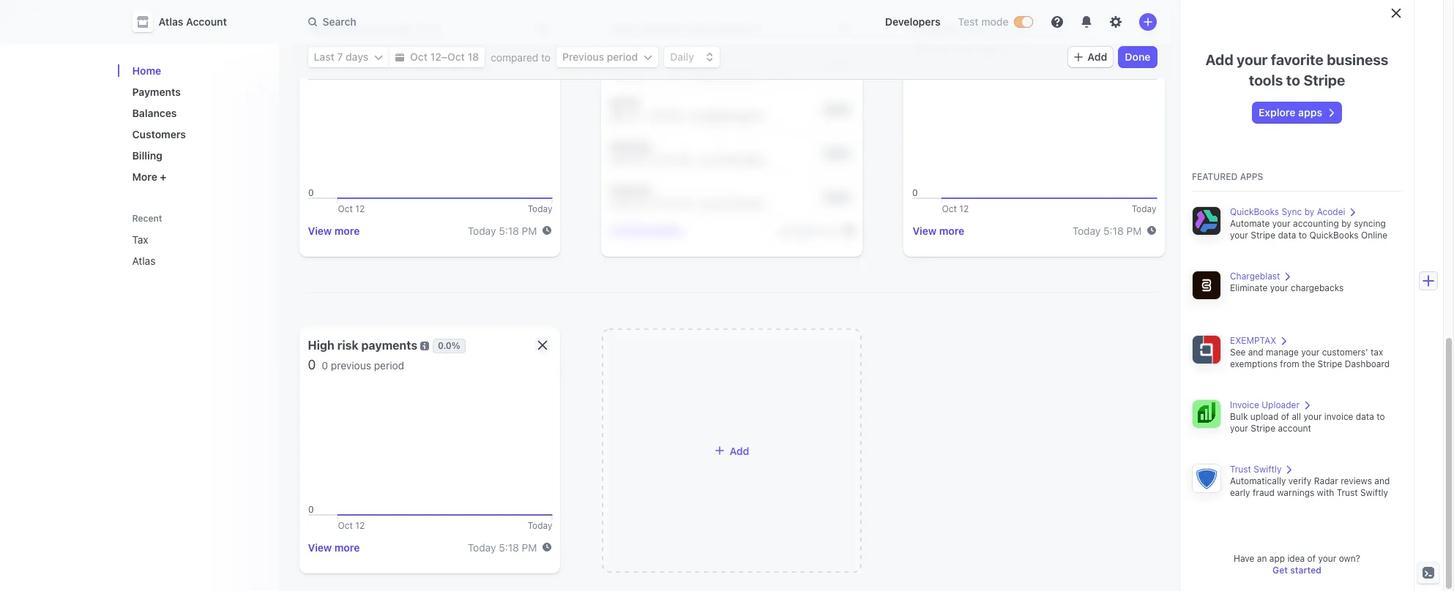 Task type: describe. For each thing, give the bounding box(es) containing it.
explore apps link
[[1253, 103, 1342, 123]]

see and manage your customers' tax exemptions from the stripe dashboard
[[1230, 347, 1390, 370]]

quickbooks sync by acodei
[[1230, 207, 1346, 218]]

billing link
[[126, 144, 267, 168]]

acodei
[[1317, 207, 1346, 218]]

automatically
[[1230, 476, 1286, 487]]

previous for high risk payments
[[331, 360, 371, 372]]

accounting
[[1293, 218, 1339, 229]]

settings image
[[1110, 16, 1122, 28]]

reviews
[[1341, 476, 1372, 487]]

bulk upload of all your invoice data to your stripe account
[[1230, 412, 1385, 434]]

explore
[[1259, 106, 1296, 119]]

invoice
[[1230, 400, 1260, 411]]

svg image
[[644, 53, 653, 62]]

help image
[[1051, 16, 1063, 28]]

–
[[441, 51, 447, 63]]

top customers by spend grid
[[610, 43, 854, 219]]

1 oct from the left
[[410, 51, 428, 63]]

0 vertical spatial of
[[620, 224, 630, 237]]

and inside see and manage your customers' tax exemptions from the stripe dashboard
[[1249, 347, 1264, 358]]

more for dispute count
[[939, 224, 965, 237]]

trust inside automatically verify radar reviews and early fraud warnings with trust swiftly
[[1337, 488, 1358, 499]]

compared to
[[491, 51, 551, 63]]

atlas account
[[159, 15, 227, 28]]

customers for new
[[336, 22, 396, 35]]

get
[[1273, 565, 1288, 576]]

your down automate
[[1230, 230, 1249, 241]]

eliminate your chargebacks
[[1230, 283, 1344, 294]]

compared
[[491, 51, 539, 63]]

app
[[1270, 554, 1285, 565]]

test mode
[[958, 15, 1009, 28]]

24
[[632, 224, 645, 237]]

count
[[960, 22, 992, 35]]

have an app idea of your own? get started
[[1234, 554, 1361, 576]]

2 oct from the left
[[447, 51, 465, 63]]

data inside automate your accounting by syncing your stripe data to quickbooks online
[[1278, 230, 1297, 241]]

syncing
[[1354, 218, 1386, 229]]

view more link for high risk payments
[[308, 542, 360, 554]]

payments
[[132, 86, 181, 98]]

tax link
[[126, 228, 246, 252]]

high risk payments
[[308, 339, 418, 352]]

high
[[308, 339, 335, 352]]

exemptions
[[1230, 359, 1278, 370]]

home link
[[126, 59, 267, 83]]

account
[[1278, 423, 1312, 434]]

your inside 'have an app idea of your own? get started'
[[1319, 554, 1337, 565]]

dispute
[[913, 22, 957, 35]]

radar
[[1314, 476, 1339, 487]]

0 vertical spatial trust
[[1230, 464, 1252, 475]]

get started link
[[1273, 565, 1322, 576]]

early
[[1230, 488, 1251, 499]]

payments
[[361, 339, 418, 352]]

new
[[308, 22, 333, 35]]

exemptax
[[1230, 335, 1277, 346]]

days
[[346, 51, 368, 63]]

4
[[610, 224, 617, 237]]

own?
[[1339, 554, 1361, 565]]

your inside add your favorite business tools to stripe
[[1237, 51, 1268, 68]]

the
[[1302, 359, 1316, 370]]

upload
[[1251, 412, 1279, 423]]

featured apps
[[1192, 171, 1264, 182]]

more +
[[132, 171, 167, 183]]

stripe inside see and manage your customers' tax exemptions from the stripe dashboard
[[1318, 359, 1343, 370]]

bulk
[[1230, 412, 1248, 423]]

favorite
[[1271, 51, 1324, 68]]

view for dispute count
[[913, 224, 937, 237]]

have
[[1234, 554, 1255, 565]]

billing
[[132, 149, 162, 162]]

last
[[314, 51, 335, 63]]

1 horizontal spatial add
[[1088, 51, 1108, 63]]

0 horizontal spatial quickbooks
[[1230, 207, 1280, 218]]

4 of 24 results
[[610, 224, 682, 237]]

previous inside dispute count 0 0 previous period
[[936, 42, 976, 55]]

account
[[186, 15, 227, 28]]

0 0 previous period for customers
[[308, 40, 404, 56]]

0 horizontal spatial add
[[730, 445, 750, 457]]

tax
[[132, 234, 148, 246]]

trust swiftly
[[1230, 464, 1282, 475]]

sync
[[1282, 207, 1302, 218]]

apps
[[1299, 106, 1323, 119]]

search
[[323, 15, 356, 28]]

your down quickbooks sync by acodei
[[1273, 218, 1291, 229]]

of inside bulk upload of all your invoice data to your stripe account
[[1281, 412, 1290, 423]]

automate your accounting by syncing your stripe data to quickbooks online
[[1230, 218, 1388, 241]]

developers
[[885, 15, 941, 28]]

automate
[[1230, 218, 1270, 229]]

an
[[1257, 554, 1267, 565]]

automatically verify radar reviews and early fraud warnings with trust swiftly
[[1230, 476, 1390, 499]]

warnings
[[1277, 488, 1315, 499]]

swiftly inside automatically verify radar reviews and early fraud warnings with trust swiftly
[[1361, 488, 1389, 499]]

test
[[958, 15, 979, 28]]

tax
[[1371, 347, 1384, 358]]



Task type: vqa. For each thing, say whether or not it's contained in the screenshot.
to inside automate your accounting by syncing your stripe data to quickbooks online
yes



Task type: locate. For each thing, give the bounding box(es) containing it.
toolbar
[[1069, 47, 1157, 67]]

2 svg image from the left
[[396, 53, 404, 62]]

of right 4
[[620, 224, 630, 237]]

balances link
[[126, 101, 267, 125]]

previous
[[562, 51, 604, 63]]

core navigation links element
[[126, 59, 267, 189]]

your inside see and manage your customers' tax exemptions from the stripe dashboard
[[1302, 347, 1320, 358]]

done button
[[1119, 47, 1157, 67]]

your left own?
[[1319, 554, 1337, 565]]

oct 12 – oct 18
[[410, 51, 479, 63]]

to
[[541, 51, 551, 63], [1287, 72, 1301, 89], [1299, 230, 1307, 241], [1377, 412, 1385, 423]]

swiftly down reviews
[[1361, 488, 1389, 499]]

started
[[1291, 565, 1322, 576]]

stripe down automate
[[1251, 230, 1276, 241]]

atlas for atlas
[[132, 255, 156, 267]]

1 horizontal spatial by
[[1305, 207, 1315, 218]]

featured
[[1192, 171, 1238, 182]]

0 horizontal spatial swiftly
[[1254, 464, 1282, 475]]

dispute count 0 0 previous period
[[913, 22, 1009, 56]]

2 horizontal spatial add
[[1206, 51, 1234, 68]]

mode
[[982, 15, 1009, 28]]

to down accounting
[[1299, 230, 1307, 241]]

1 horizontal spatial svg image
[[396, 53, 404, 62]]

your down bulk
[[1230, 423, 1249, 434]]

1 vertical spatial 0 0 previous period
[[308, 357, 404, 373]]

stripe inside add your favorite business tools to stripe
[[1304, 72, 1346, 89]]

0 vertical spatial quickbooks
[[1230, 207, 1280, 218]]

previous down the new customers
[[331, 42, 371, 55]]

last 7 days
[[314, 51, 368, 63]]

0 0 previous period for risk
[[308, 357, 404, 373]]

chargeblast
[[1230, 271, 1281, 282]]

more for new customers
[[335, 224, 360, 237]]

svg image left 12
[[396, 53, 404, 62]]

1 horizontal spatial add button
[[1069, 47, 1114, 67]]

1 vertical spatial atlas
[[132, 255, 156, 267]]

of up started
[[1308, 554, 1316, 565]]

view for new customers
[[308, 224, 332, 237]]

1 0 0 previous period from the top
[[308, 40, 404, 56]]

more
[[132, 171, 157, 183]]

by left spend
[[697, 22, 711, 35]]

1 vertical spatial quickbooks
[[1310, 230, 1359, 241]]

previous down risk
[[331, 360, 371, 372]]

1 vertical spatial by
[[1305, 207, 1315, 218]]

0 0 previous period down the new customers
[[308, 40, 404, 56]]

last 7 days button
[[308, 47, 389, 67]]

invoice uploader image
[[1192, 400, 1222, 429]]

1 vertical spatial trust
[[1337, 488, 1358, 499]]

recent navigation links element
[[118, 207, 279, 273]]

by up accounting
[[1305, 207, 1315, 218]]

payments link
[[126, 80, 267, 104]]

18
[[468, 51, 479, 63]]

1 horizontal spatial swiftly
[[1361, 488, 1389, 499]]

stripe down the favorite
[[1304, 72, 1346, 89]]

trust swiftly image
[[1192, 464, 1222, 494]]

balances
[[132, 107, 177, 119]]

0 vertical spatial and
[[1249, 347, 1264, 358]]

svg image inside last 7 days popup button
[[374, 53, 383, 62]]

1 horizontal spatial trust
[[1337, 488, 1358, 499]]

of inside 'have an app idea of your own? get started'
[[1308, 554, 1316, 565]]

by inside automate your accounting by syncing your stripe data to quickbooks online
[[1342, 218, 1352, 229]]

by down 'acodei' at top right
[[1342, 218, 1352, 229]]

atlas inside button
[[159, 15, 183, 28]]

period down mode
[[979, 42, 1009, 55]]

2 horizontal spatial of
[[1308, 554, 1316, 565]]

data down quickbooks sync by acodei
[[1278, 230, 1297, 241]]

dashboard
[[1345, 359, 1390, 370]]

customers
[[132, 128, 186, 141]]

eliminate
[[1230, 283, 1268, 294]]

1 horizontal spatial customers
[[634, 22, 694, 35]]

0 vertical spatial 0 0 previous period
[[308, 40, 404, 56]]

recent element
[[118, 228, 279, 273]]

your up "tools"
[[1237, 51, 1268, 68]]

invoice uploader
[[1230, 400, 1300, 411]]

chargeblast image
[[1192, 271, 1222, 300]]

recent
[[132, 213, 162, 224]]

trust up automatically on the right bottom of page
[[1230, 464, 1252, 475]]

customers
[[336, 22, 396, 35], [634, 22, 694, 35]]

more
[[335, 224, 360, 237], [939, 224, 965, 237], [335, 542, 360, 554]]

view more for new customers
[[308, 224, 360, 237]]

add your favorite business tools to stripe
[[1206, 51, 1389, 89]]

1 horizontal spatial oct
[[447, 51, 465, 63]]

stripe down customers'
[[1318, 359, 1343, 370]]

period inside dispute count 0 0 previous period
[[979, 42, 1009, 55]]

customers for top
[[634, 22, 694, 35]]

to inside add your favorite business tools to stripe
[[1287, 72, 1301, 89]]

stripe down the upload
[[1251, 423, 1276, 434]]

done
[[1125, 51, 1151, 63]]

home
[[132, 64, 161, 77]]

2 vertical spatial by
[[1342, 218, 1352, 229]]

top customers by spend
[[610, 22, 749, 35]]

1 vertical spatial data
[[1356, 412, 1375, 423]]

explore apps
[[1259, 106, 1323, 119]]

to inside automate your accounting by syncing your stripe data to quickbooks online
[[1299, 230, 1307, 241]]

chargebacks
[[1291, 283, 1344, 294]]

view more for dispute count
[[913, 224, 965, 237]]

swiftly
[[1254, 464, 1282, 475], [1361, 488, 1389, 499]]

verify
[[1289, 476, 1312, 487]]

0 horizontal spatial oct
[[410, 51, 428, 63]]

by for sync
[[1305, 207, 1315, 218]]

view more for high risk payments
[[308, 542, 360, 554]]

add
[[1088, 51, 1108, 63], [1206, 51, 1234, 68], [730, 445, 750, 457]]

and up exemptions
[[1249, 347, 1264, 358]]

atlas inside recent element
[[132, 255, 156, 267]]

to inside bulk upload of all your invoice data to your stripe account
[[1377, 412, 1385, 423]]

and inside automatically verify radar reviews and early fraud warnings with trust swiftly
[[1375, 476, 1390, 487]]

more for high risk payments
[[335, 542, 360, 554]]

trust
[[1230, 464, 1252, 475], [1337, 488, 1358, 499]]

risk
[[337, 339, 359, 352]]

period right days
[[374, 42, 404, 55]]

period
[[374, 42, 404, 55], [979, 42, 1009, 55], [607, 51, 638, 63], [374, 360, 404, 372]]

0 horizontal spatial atlas
[[132, 255, 156, 267]]

spend
[[714, 22, 749, 35]]

7
[[337, 51, 343, 63]]

12
[[430, 51, 441, 63]]

oct left 12
[[410, 51, 428, 63]]

1 horizontal spatial data
[[1356, 412, 1375, 423]]

idea
[[1288, 554, 1305, 565]]

quickbooks inside automate your accounting by syncing your stripe data to quickbooks online
[[1310, 230, 1359, 241]]

add inside add your favorite business tools to stripe
[[1206, 51, 1234, 68]]

from
[[1280, 359, 1300, 370]]

0 horizontal spatial data
[[1278, 230, 1297, 241]]

toolbar containing add
[[1069, 47, 1157, 67]]

Search text field
[[299, 8, 712, 36]]

your up the
[[1302, 347, 1320, 358]]

customers'
[[1322, 347, 1368, 358]]

oct left 18
[[447, 51, 465, 63]]

0 horizontal spatial of
[[620, 224, 630, 237]]

0 horizontal spatial svg image
[[374, 53, 383, 62]]

atlas left account
[[159, 15, 183, 28]]

0 vertical spatial add button
[[1069, 47, 1114, 67]]

view
[[308, 224, 332, 237], [913, 224, 937, 237], [308, 542, 332, 554]]

data
[[1278, 230, 1297, 241], [1356, 412, 1375, 423]]

previous down count
[[936, 42, 976, 55]]

1 horizontal spatial quickbooks
[[1310, 230, 1359, 241]]

2 customers from the left
[[634, 22, 694, 35]]

to down the favorite
[[1287, 72, 1301, 89]]

view more link for dispute count
[[913, 224, 965, 237]]

quickbooks up automate
[[1230, 207, 1280, 218]]

top
[[610, 22, 631, 35]]

previous
[[331, 42, 371, 55], [936, 42, 976, 55], [331, 360, 371, 372]]

+
[[160, 171, 167, 183]]

manage
[[1266, 347, 1299, 358]]

new customers
[[308, 22, 396, 35]]

results
[[648, 224, 682, 237]]

1 vertical spatial swiftly
[[1361, 488, 1389, 499]]

atlas account button
[[132, 12, 242, 32]]

and
[[1249, 347, 1264, 358], [1375, 476, 1390, 487]]

data inside bulk upload of all your invoice data to your stripe account
[[1356, 412, 1375, 423]]

invoice
[[1325, 412, 1354, 423]]

apps
[[1240, 171, 1264, 182]]

1 svg image from the left
[[374, 53, 383, 62]]

Search search field
[[299, 8, 712, 36]]

stripe inside bulk upload of all your invoice data to your stripe account
[[1251, 423, 1276, 434]]

1 vertical spatial add button
[[602, 328, 863, 574]]

atlas link
[[126, 249, 246, 273]]

stripe
[[1304, 72, 1346, 89], [1251, 230, 1276, 241], [1318, 359, 1343, 370], [1251, 423, 1276, 434]]

0 vertical spatial atlas
[[159, 15, 183, 28]]

0 0 previous period
[[308, 40, 404, 56], [308, 357, 404, 373]]

view more
[[308, 224, 360, 237], [913, 224, 965, 237], [308, 542, 360, 554]]

svg image right days
[[374, 53, 383, 62]]

4 of 24 results link
[[610, 224, 682, 237]]

to right compared
[[541, 51, 551, 63]]

1 vertical spatial of
[[1281, 412, 1290, 423]]

svg image
[[374, 53, 383, 62], [396, 53, 404, 62]]

oct
[[410, 51, 428, 63], [447, 51, 465, 63]]

with
[[1317, 488, 1335, 499]]

2 vertical spatial of
[[1308, 554, 1316, 565]]

0 0 previous period down high risk payments
[[308, 357, 404, 373]]

trust down reviews
[[1337, 488, 1358, 499]]

uploader
[[1262, 400, 1300, 411]]

previous for new customers
[[331, 42, 371, 55]]

quickbooks sync by acodei image
[[1192, 207, 1222, 236]]

by for customers
[[697, 22, 711, 35]]

0 vertical spatial swiftly
[[1254, 464, 1282, 475]]

exemptax image
[[1192, 335, 1222, 365]]

0 vertical spatial data
[[1278, 230, 1297, 241]]

previous period
[[562, 51, 638, 63]]

0 horizontal spatial trust
[[1230, 464, 1252, 475]]

1 horizontal spatial of
[[1281, 412, 1290, 423]]

previous period button
[[557, 47, 659, 67]]

of
[[620, 224, 630, 237], [1281, 412, 1290, 423], [1308, 554, 1316, 565]]

view more link for new customers
[[308, 224, 360, 237]]

swiftly up automatically on the right bottom of page
[[1254, 464, 1282, 475]]

1 vertical spatial and
[[1375, 476, 1390, 487]]

your down the chargeblast
[[1270, 283, 1289, 294]]

0 vertical spatial by
[[697, 22, 711, 35]]

1 customers from the left
[[336, 22, 396, 35]]

business
[[1327, 51, 1389, 68]]

developers link
[[879, 10, 947, 34]]

all
[[1292, 412, 1302, 423]]

and right reviews
[[1375, 476, 1390, 487]]

of left all
[[1281, 412, 1290, 423]]

view for high risk payments
[[308, 542, 332, 554]]

1 horizontal spatial and
[[1375, 476, 1390, 487]]

1 horizontal spatial atlas
[[159, 15, 183, 28]]

atlas for atlas account
[[159, 15, 183, 28]]

0 horizontal spatial and
[[1249, 347, 1264, 358]]

period left svg image
[[607, 51, 638, 63]]

2 0 0 previous period from the top
[[308, 357, 404, 373]]

2 horizontal spatial by
[[1342, 218, 1352, 229]]

period down payments
[[374, 360, 404, 372]]

customers link
[[126, 122, 267, 146]]

0 horizontal spatial add button
[[602, 328, 863, 574]]

data right invoice
[[1356, 412, 1375, 423]]

stripe inside automate your accounting by syncing your stripe data to quickbooks online
[[1251, 230, 1276, 241]]

see
[[1230, 347, 1246, 358]]

0 horizontal spatial customers
[[336, 22, 396, 35]]

quickbooks down accounting
[[1310, 230, 1359, 241]]

period inside previous period popup button
[[607, 51, 638, 63]]

customers up days
[[336, 22, 396, 35]]

atlas down tax
[[132, 255, 156, 267]]

your right all
[[1304, 412, 1322, 423]]

0 horizontal spatial by
[[697, 22, 711, 35]]

customers up svg image
[[634, 22, 694, 35]]

fraud
[[1253, 488, 1275, 499]]

to right invoice
[[1377, 412, 1385, 423]]



